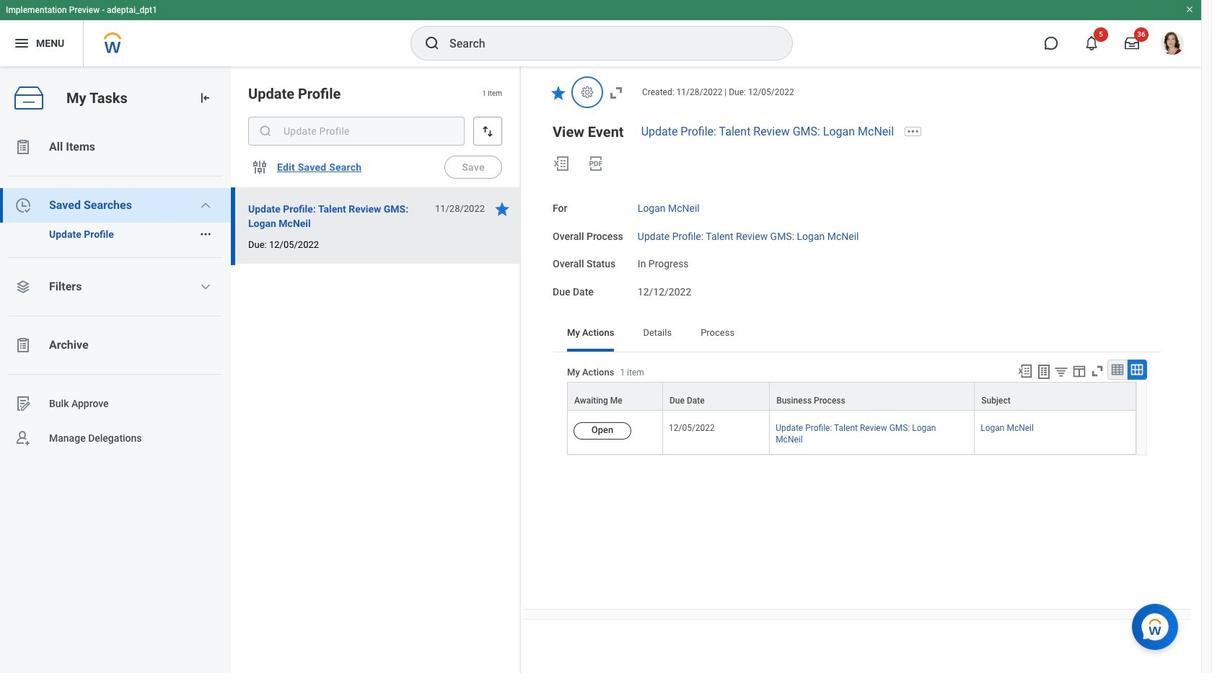 Task type: locate. For each thing, give the bounding box(es) containing it.
clipboard image
[[14, 337, 32, 354]]

tab list
[[553, 317, 1162, 352]]

0 vertical spatial star image
[[550, 84, 567, 102]]

None text field
[[248, 117, 465, 146]]

1 vertical spatial star image
[[493, 201, 511, 218]]

export to excel image
[[1017, 363, 1033, 379]]

user plus image
[[14, 430, 32, 447]]

Search Workday  search field
[[449, 27, 763, 59]]

search image
[[258, 124, 273, 139]]

toolbar
[[1011, 360, 1147, 382]]

0 horizontal spatial star image
[[493, 201, 511, 218]]

list
[[0, 130, 231, 456]]

1 horizontal spatial star image
[[550, 84, 567, 102]]

0 vertical spatial fullscreen image
[[607, 84, 625, 102]]

1 horizontal spatial fullscreen image
[[1089, 363, 1105, 379]]

1 vertical spatial fullscreen image
[[1089, 363, 1105, 379]]

fullscreen image
[[607, 84, 625, 102], [1089, 363, 1105, 379]]

0 horizontal spatial fullscreen image
[[607, 84, 625, 102]]

fullscreen image right gear icon
[[607, 84, 625, 102]]

fullscreen image right click to view/edit grid preferences icon
[[1089, 363, 1105, 379]]

row
[[567, 382, 1136, 411], [567, 411, 1136, 455]]

transformation import image
[[198, 91, 212, 105]]

item list element
[[231, 66, 521, 674]]

star image
[[550, 84, 567, 102], [493, 201, 511, 218]]

gear image
[[580, 85, 594, 100]]

clock check image
[[14, 197, 32, 214]]

banner
[[0, 0, 1201, 66]]

star image inside item list element
[[493, 201, 511, 218]]



Task type: describe. For each thing, give the bounding box(es) containing it.
notifications large image
[[1084, 36, 1099, 51]]

clipboard image
[[14, 139, 32, 156]]

perspective image
[[14, 278, 32, 296]]

rename image
[[14, 395, 32, 413]]

search image
[[423, 35, 441, 52]]

view printable version (pdf) image
[[587, 155, 605, 172]]

related actions image
[[199, 228, 212, 241]]

chevron down image
[[200, 281, 212, 293]]

click to view/edit grid preferences image
[[1071, 363, 1087, 379]]

none text field inside item list element
[[248, 117, 465, 146]]

inbox large image
[[1125, 36, 1139, 51]]

sort image
[[480, 124, 495, 139]]

close environment banner image
[[1185, 5, 1194, 14]]

justify image
[[13, 35, 30, 52]]

export to worksheets image
[[1035, 363, 1053, 381]]

2 row from the top
[[567, 411, 1136, 455]]

expand table image
[[1130, 363, 1144, 377]]

export to excel image
[[553, 155, 570, 172]]

select to filter grid data image
[[1053, 364, 1069, 379]]

table image
[[1110, 363, 1125, 377]]

configure image
[[251, 159, 268, 176]]

chevron down image
[[200, 200, 212, 211]]

1 row from the top
[[567, 382, 1136, 411]]

profile logan mcneil image
[[1161, 32, 1184, 58]]



Task type: vqa. For each thing, say whether or not it's contained in the screenshot.
the bottom Export to Excel "image"
yes



